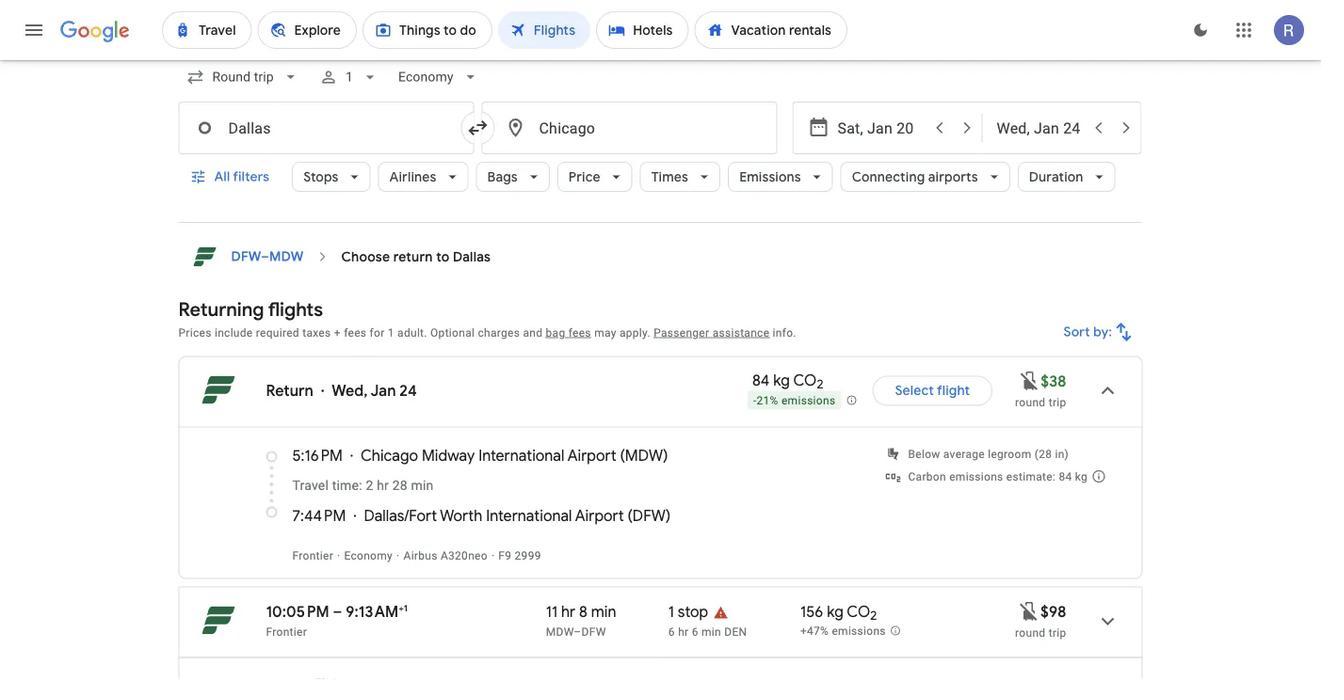Task type: describe. For each thing, give the bounding box(es) containing it.
10:05 pm – 9:13 am + 1
[[266, 603, 408, 622]]

f9
[[498, 550, 512, 563]]

round trip for $98
[[1015, 627, 1067, 640]]

worth
[[440, 507, 483, 526]]

sort
[[1064, 324, 1091, 341]]

9:13 am
[[346, 603, 399, 622]]

international for worth
[[486, 507, 572, 526]]

change appearance image
[[1178, 8, 1223, 53]]

airlines button
[[378, 155, 469, 200]]

dallas/fort worth international airport ( dfw )
[[364, 507, 671, 526]]

and
[[523, 327, 543, 340]]

emissions
[[739, 169, 801, 186]]

stop
[[678, 603, 708, 622]]

1 stop
[[668, 603, 708, 622]]

bag fees button
[[546, 327, 591, 340]]

– for dfw
[[261, 249, 269, 266]]

1 vertical spatial frontier
[[266, 626, 307, 639]]

airbus
[[404, 550, 438, 563]]

dfw inside 11 hr 8 min mdw – dfw
[[582, 626, 606, 639]]

bag
[[546, 327, 565, 340]]

carbon emissions estimate: 84 kilograms element
[[908, 471, 1088, 484]]

airbus a320neo
[[404, 550, 488, 563]]

1 vertical spatial 84
[[1059, 471, 1072, 484]]

economy
[[344, 550, 393, 563]]

bags button
[[476, 155, 550, 200]]

84 kg co 2
[[752, 371, 824, 393]]

average
[[943, 448, 985, 461]]

sort by:
[[1064, 324, 1113, 341]]

price
[[569, 169, 601, 186]]

flights
[[268, 298, 323, 322]]

f9 2999
[[498, 550, 541, 563]]

2 horizontal spatial kg
[[1075, 471, 1088, 484]]

Arrival time: 9:13 AM on  Thursday, January 25. text field
[[346, 603, 408, 622]]

include
[[215, 327, 253, 340]]

passenger assistance button
[[654, 327, 770, 340]]

times button
[[640, 155, 721, 200]]

all filters button
[[178, 155, 285, 200]]

min for 6
[[702, 626, 721, 639]]

duration
[[1029, 169, 1084, 186]]

flight details. leaves chicago midway international airport at 10:05 pm on wednesday, january 24 and arrives at dallas/fort worth international airport at 9:13 am on thursday, january 25. image
[[1085, 600, 1131, 645]]

all filters
[[214, 169, 269, 186]]

select flight
[[895, 383, 970, 400]]

chicago midway international airport ( mdw )
[[361, 447, 668, 466]]

midway
[[422, 447, 475, 466]]

in)
[[1055, 448, 1069, 461]]

11
[[546, 603, 558, 622]]

1 stop flight. element
[[668, 603, 708, 625]]

trip for $38
[[1049, 396, 1067, 410]]

156 kg co 2
[[800, 603, 877, 625]]

passenger
[[654, 327, 709, 340]]

Departure text field
[[838, 103, 924, 154]]

connecting airports
[[852, 169, 978, 186]]

-21% emissions
[[753, 395, 836, 408]]

sort by: button
[[1056, 310, 1143, 356]]

jan
[[371, 382, 396, 401]]

den
[[724, 626, 747, 639]]

2 for 84
[[817, 377, 824, 393]]

return
[[266, 382, 314, 401]]

to
[[436, 249, 450, 266]]

connecting
[[852, 169, 925, 186]]

1 vertical spatial  image
[[491, 550, 495, 563]]

carbon emissions estimate: 84 kg
[[908, 471, 1088, 484]]

choose
[[341, 249, 390, 266]]

kg for 84
[[773, 371, 790, 391]]

min for 11
[[591, 603, 617, 622]]

2 6 from the left
[[692, 626, 699, 639]]

7:44 pm
[[292, 507, 346, 526]]

0 vertical spatial min
[[411, 479, 434, 494]]

-
[[753, 395, 757, 408]]

24
[[400, 382, 417, 401]]

this price for this flight doesn't include overhead bin access. if you need a carry-on bag, use the bags filter to update prices. image
[[1018, 601, 1041, 624]]

( for dfw
[[628, 507, 633, 526]]

156
[[800, 603, 823, 622]]

select flight button
[[872, 369, 993, 414]]

Arrival time: 7:44 PM. text field
[[292, 507, 346, 526]]

taxes
[[302, 327, 331, 340]]

1 vertical spatial dfw
[[633, 507, 666, 526]]

Return text field
[[997, 103, 1083, 154]]

connecting airports button
[[841, 155, 1010, 200]]

0 vertical spatial hr
[[377, 479, 389, 494]]

returning
[[178, 298, 264, 322]]

hr for 6
[[678, 626, 689, 639]]

co for 84
[[793, 371, 817, 391]]

2999
[[515, 550, 541, 563]]

10:05 pm
[[266, 603, 329, 622]]

duration button
[[1018, 155, 1116, 200]]

returning flights main content
[[178, 239, 1143, 681]]

wed,
[[332, 382, 368, 401]]

may
[[594, 327, 617, 340]]

0 vertical spatial  image
[[321, 382, 324, 401]]

swap origin and destination. image
[[467, 117, 489, 140]]

flight
[[937, 383, 970, 400]]

wed, jan 24
[[332, 382, 417, 401]]

travel time: 2 hr 28 min
[[292, 479, 434, 494]]

0 vertical spatial frontier
[[292, 550, 333, 563]]

stops button
[[292, 155, 371, 200]]

international for midway
[[479, 447, 564, 466]]



Task type: vqa. For each thing, say whether or not it's contained in the screenshot.
– associated with 10:05 PM
yes



Task type: locate. For each thing, give the bounding box(es) containing it.
airports
[[928, 169, 978, 186]]

2 fees from the left
[[569, 327, 591, 340]]

1 6 from the left
[[668, 626, 675, 639]]

mdw inside 11 hr 8 min mdw – dfw
[[546, 626, 574, 639]]

1 horizontal spatial hr
[[561, 603, 576, 622]]

Departure time: 10:05 PM. text field
[[266, 603, 329, 622]]

chicago
[[361, 447, 418, 466]]

international up dallas/fort worth international airport ( dfw )
[[479, 447, 564, 466]]

charges
[[478, 327, 520, 340]]

apply.
[[620, 327, 651, 340]]

– left 9:13 am
[[333, 603, 342, 622]]

+
[[334, 327, 341, 340], [399, 603, 404, 615]]

co inside 84 kg co 2
[[793, 371, 817, 391]]

2 vertical spatial emissions
[[832, 626, 886, 639]]

min
[[411, 479, 434, 494], [591, 603, 617, 622], [702, 626, 721, 639]]

co inside 156 kg co 2
[[847, 603, 870, 622]]

min right 8
[[591, 603, 617, 622]]

hr left 8
[[561, 603, 576, 622]]

98 US dollars text field
[[1041, 603, 1067, 622]]

–
[[261, 249, 269, 266], [333, 603, 342, 622], [574, 626, 582, 639]]

84 up - on the right
[[752, 371, 770, 391]]

prices
[[178, 327, 212, 340]]

international
[[479, 447, 564, 466], [486, 507, 572, 526]]

– up the returning flights
[[261, 249, 269, 266]]

0 horizontal spatial  image
[[321, 382, 324, 401]]

fees right 'bag'
[[569, 327, 591, 340]]

0 vertical spatial dfw
[[231, 249, 261, 266]]

0 vertical spatial 84
[[752, 371, 770, 391]]

dallas/fort
[[364, 507, 437, 526]]

2 for 156
[[870, 609, 877, 625]]

kg for 156
[[827, 603, 844, 622]]

2 vertical spatial kg
[[827, 603, 844, 622]]

trip
[[1049, 396, 1067, 410], [1049, 627, 1067, 640]]

all
[[214, 169, 230, 186]]

none search field containing all filters
[[178, 55, 1143, 224]]

leaves chicago midway international airport at 10:05 pm on wednesday, january 24 and arrives at dallas/fort worth international airport at 9:13 am on thursday, january 25. element
[[266, 603, 408, 622]]

fees
[[344, 327, 367, 340], [569, 327, 591, 340]]

round down this price for this flight doesn't include overhead bin access. if you need a carry-on bag, use the bags filter to update prices. image at the right of the page
[[1015, 396, 1046, 410]]

None text field
[[178, 102, 474, 155], [482, 102, 777, 155], [178, 102, 474, 155], [482, 102, 777, 155]]

2 horizontal spatial 2
[[870, 609, 877, 625]]

2 horizontal spatial –
[[574, 626, 582, 639]]

filters
[[233, 169, 269, 186]]

0 vertical spatial international
[[479, 447, 564, 466]]

0 vertical spatial co
[[793, 371, 817, 391]]

1 horizontal spatial mdw
[[546, 626, 574, 639]]

)
[[663, 447, 668, 466], [666, 507, 671, 526]]

– down 8
[[574, 626, 582, 639]]

trip down 98 us dollars text box
[[1049, 627, 1067, 640]]

84 inside 84 kg co 2
[[752, 371, 770, 391]]

0 vertical spatial round
[[1015, 396, 1046, 410]]

0 vertical spatial 2
[[817, 377, 824, 393]]

co
[[793, 371, 817, 391], [847, 603, 870, 622]]

1 horizontal spatial 6
[[692, 626, 699, 639]]

1 horizontal spatial (
[[628, 507, 633, 526]]

choose return to dallas
[[341, 249, 491, 266]]

11 hr 8 min mdw – dfw
[[546, 603, 617, 639]]

0 vertical spatial )
[[663, 447, 668, 466]]

1 inside the 10:05 pm – 9:13 am + 1
[[404, 603, 408, 615]]

1 fees from the left
[[344, 327, 367, 340]]

below average legroom (28 in)
[[908, 448, 1069, 461]]

0 vertical spatial airport
[[568, 447, 617, 466]]

airport for chicago midway international airport
[[568, 447, 617, 466]]

0 horizontal spatial hr
[[377, 479, 389, 494]]

0 horizontal spatial mdw
[[269, 249, 304, 266]]

co up +47% emissions at the right of the page
[[847, 603, 870, 622]]

frontier down 'departure time: 10:05 pm.' text field
[[266, 626, 307, 639]]

1 vertical spatial 2
[[366, 479, 373, 494]]

by:
[[1094, 324, 1113, 341]]

1 vertical spatial international
[[486, 507, 572, 526]]

0 vertical spatial +
[[334, 327, 341, 340]]

emissions down 84 kg co 2
[[782, 395, 836, 408]]

international up 2999
[[486, 507, 572, 526]]

0 horizontal spatial +
[[334, 327, 341, 340]]

below
[[908, 448, 940, 461]]

emissions button
[[728, 155, 833, 200]]

dfw – mdw
[[231, 249, 304, 266]]

min left den
[[702, 626, 721, 639]]

1 inside popup button
[[345, 70, 353, 85]]

0 vertical spatial –
[[261, 249, 269, 266]]

+ down the airbus
[[399, 603, 404, 615]]

required
[[256, 327, 299, 340]]

kg right estimate:
[[1075, 471, 1088, 484]]

1 vertical spatial emissions
[[949, 471, 1004, 484]]

2 round trip from the top
[[1015, 627, 1067, 640]]

0 horizontal spatial 84
[[752, 371, 770, 391]]

kg
[[773, 371, 790, 391], [1075, 471, 1088, 484], [827, 603, 844, 622]]

5:16 pm
[[292, 447, 343, 466]]

for
[[370, 327, 385, 340]]

0 horizontal spatial min
[[411, 479, 434, 494]]

0 horizontal spatial kg
[[773, 371, 790, 391]]

2 inside 156 kg co 2
[[870, 609, 877, 625]]

0 vertical spatial mdw
[[269, 249, 304, 266]]

hr for 11
[[561, 603, 576, 622]]

round trip down this price for this flight doesn't include overhead bin access. if you need a carry-on bag, use the bags filter to update prices. icon on the bottom right of the page
[[1015, 627, 1067, 640]]

round trip down this price for this flight doesn't include overhead bin access. if you need a carry-on bag, use the bags filter to update prices. image at the right of the page
[[1015, 396, 1067, 410]]

1 horizontal spatial  image
[[491, 550, 495, 563]]

1 vertical spatial )
[[666, 507, 671, 526]]

+47% emissions
[[800, 626, 886, 639]]

optional
[[430, 327, 475, 340]]

(28
[[1035, 448, 1052, 461]]

this price for this flight doesn't include overhead bin access. if you need a carry-on bag, use the bags filter to update prices. image
[[1018, 370, 1041, 393]]

– for 10:05 pm
[[333, 603, 342, 622]]

2 vertical spatial dfw
[[582, 626, 606, 639]]

round for $98
[[1015, 627, 1046, 640]]

2 up -21% emissions
[[817, 377, 824, 393]]

select
[[895, 383, 934, 400]]

0 horizontal spatial 2
[[366, 479, 373, 494]]

price button
[[557, 155, 633, 200]]

min inside 11 hr 8 min mdw – dfw
[[591, 603, 617, 622]]

hr
[[377, 479, 389, 494], [561, 603, 576, 622], [678, 626, 689, 639]]

 image left f9
[[491, 550, 495, 563]]

2
[[817, 377, 824, 393], [366, 479, 373, 494], [870, 609, 877, 625]]

0 vertical spatial kg
[[773, 371, 790, 391]]

+47%
[[800, 626, 829, 639]]

co for 156
[[847, 603, 870, 622]]

1 vertical spatial –
[[333, 603, 342, 622]]

1 vertical spatial round trip
[[1015, 627, 1067, 640]]

84
[[752, 371, 770, 391], [1059, 471, 1072, 484]]

1 horizontal spatial min
[[591, 603, 617, 622]]

0 horizontal spatial fees
[[344, 327, 367, 340]]

1 vertical spatial min
[[591, 603, 617, 622]]

28
[[392, 479, 408, 494]]

2 round from the top
[[1015, 627, 1046, 640]]

0 horizontal spatial (
[[620, 447, 625, 466]]

emissions for carbon emissions estimate: 84 kg
[[949, 471, 1004, 484]]

hr down 1 stop flight. element
[[678, 626, 689, 639]]

times
[[651, 169, 689, 186]]

kg up -21% emissions
[[773, 371, 790, 391]]

+ inside the 10:05 pm – 9:13 am + 1
[[399, 603, 404, 615]]

co up -21% emissions
[[793, 371, 817, 391]]

 image left wed,
[[321, 382, 324, 401]]

main menu image
[[23, 19, 45, 41]]

None field
[[178, 61, 308, 95], [391, 61, 487, 95], [178, 61, 308, 95], [391, 61, 487, 95]]

airlines
[[389, 169, 437, 186]]

1 horizontal spatial fees
[[569, 327, 591, 340]]

1 vertical spatial +
[[399, 603, 404, 615]]

6
[[668, 626, 675, 639], [692, 626, 699, 639]]

emissions down 156 kg co 2
[[832, 626, 886, 639]]

2 up +47% emissions at the right of the page
[[870, 609, 877, 625]]

emissions for +47% emissions
[[832, 626, 886, 639]]

1 vertical spatial kg
[[1075, 471, 1088, 484]]

2 trip from the top
[[1049, 627, 1067, 640]]

0 horizontal spatial dfw
[[231, 249, 261, 266]]

min right 28 in the left of the page
[[411, 479, 434, 494]]

2 vertical spatial –
[[574, 626, 582, 639]]

total duration 11 hr 8 min. element
[[546, 603, 668, 625]]

 image
[[321, 382, 324, 401], [491, 550, 495, 563]]

1 horizontal spatial dfw
[[582, 626, 606, 639]]

returning flights
[[178, 298, 323, 322]]

1
[[345, 70, 353, 85], [388, 327, 394, 340], [404, 603, 408, 615], [668, 603, 674, 622]]

38 US dollars text field
[[1041, 372, 1067, 392]]

84 down in)
[[1059, 471, 1072, 484]]

stops
[[303, 169, 339, 186]]

hr inside 11 hr 8 min mdw – dfw
[[561, 603, 576, 622]]

prices include required taxes + fees for 1 adult. optional charges and bag fees may apply. passenger assistance
[[178, 327, 770, 340]]

a320neo
[[441, 550, 488, 563]]

kg inside 156 kg co 2
[[827, 603, 844, 622]]

return
[[393, 249, 433, 266]]

kg inside 84 kg co 2
[[773, 371, 790, 391]]

) for dallas/fort worth international airport ( dfw )
[[666, 507, 671, 526]]

1 vertical spatial mdw
[[625, 447, 663, 466]]

$98
[[1041, 603, 1067, 622]]

1 vertical spatial hr
[[561, 603, 576, 622]]

adult.
[[397, 327, 427, 340]]

round trip for $38
[[1015, 396, 1067, 410]]

8
[[579, 603, 588, 622]]

emissions
[[782, 395, 836, 408], [949, 471, 1004, 484], [832, 626, 886, 639]]

2 vertical spatial hr
[[678, 626, 689, 639]]

(
[[620, 447, 625, 466], [628, 507, 633, 526]]

legroom
[[988, 448, 1032, 461]]

0 horizontal spatial 6
[[668, 626, 675, 639]]

1 vertical spatial airport
[[575, 507, 624, 526]]

kg up +47% emissions at the right of the page
[[827, 603, 844, 622]]

Departure time: 5:16 PM. text field
[[292, 447, 343, 466]]

carbon
[[908, 471, 946, 484]]

mdw
[[269, 249, 304, 266], [625, 447, 663, 466], [546, 626, 574, 639]]

1 round trip from the top
[[1015, 396, 1067, 410]]

0 horizontal spatial –
[[261, 249, 269, 266]]

1 vertical spatial co
[[847, 603, 870, 622]]

0 vertical spatial (
[[620, 447, 625, 466]]

0 vertical spatial round trip
[[1015, 396, 1067, 410]]

2 horizontal spatial dfw
[[633, 507, 666, 526]]

round down this price for this flight doesn't include overhead bin access. if you need a carry-on bag, use the bags filter to update prices. icon on the bottom right of the page
[[1015, 627, 1046, 640]]

0 horizontal spatial co
[[793, 371, 817, 391]]

bags
[[487, 169, 518, 186]]

1 horizontal spatial +
[[399, 603, 404, 615]]

layover (1 of 1) is a 6 hr 6 min overnight layover at denver international airport in denver. element
[[668, 625, 791, 640]]

dallas
[[453, 249, 491, 266]]

– inside 11 hr 8 min mdw – dfw
[[574, 626, 582, 639]]

time:
[[332, 479, 362, 494]]

round for $38
[[1015, 396, 1046, 410]]

fees left the for at the top of page
[[344, 327, 367, 340]]

1 vertical spatial trip
[[1049, 627, 1067, 640]]

2 horizontal spatial hr
[[678, 626, 689, 639]]

2 inside 84 kg co 2
[[817, 377, 824, 393]]

hr inside layover (1 of 1) is a 6 hr 6 min overnight layover at denver international airport in denver. element
[[678, 626, 689, 639]]

frontier down arrival time: 7:44 pm. text field
[[292, 550, 333, 563]]

hr left 28 in the left of the page
[[377, 479, 389, 494]]

assistance
[[713, 327, 770, 340]]

airport for dallas/fort worth international airport
[[575, 507, 624, 526]]

1 horizontal spatial kg
[[827, 603, 844, 622]]

6 hr 6 min den
[[668, 626, 747, 639]]

$38
[[1041, 372, 1067, 392]]

1 round from the top
[[1015, 396, 1046, 410]]

2 vertical spatial min
[[702, 626, 721, 639]]

) for chicago midway international airport ( mdw )
[[663, 447, 668, 466]]

1 horizontal spatial co
[[847, 603, 870, 622]]

round
[[1015, 396, 1046, 410], [1015, 627, 1046, 640]]

1 vertical spatial round
[[1015, 627, 1046, 640]]

1 horizontal spatial –
[[333, 603, 342, 622]]

+ right taxes
[[334, 327, 341, 340]]

None search field
[[178, 55, 1143, 224]]

1 horizontal spatial 2
[[817, 377, 824, 393]]

2 vertical spatial 2
[[870, 609, 877, 625]]

estimate:
[[1007, 471, 1056, 484]]

1 button
[[312, 55, 387, 100]]

2 horizontal spatial min
[[702, 626, 721, 639]]

2 horizontal spatial mdw
[[625, 447, 663, 466]]

0 vertical spatial trip
[[1049, 396, 1067, 410]]

1 horizontal spatial 84
[[1059, 471, 1072, 484]]

( for mdw
[[620, 447, 625, 466]]

trip for $98
[[1049, 627, 1067, 640]]

emissions down the below average legroom (28 in) at the bottom right
[[949, 471, 1004, 484]]

trip down $38
[[1049, 396, 1067, 410]]

1 vertical spatial (
[[628, 507, 633, 526]]

2 right time:
[[366, 479, 373, 494]]

2 vertical spatial mdw
[[546, 626, 574, 639]]

1 trip from the top
[[1049, 396, 1067, 410]]

travel
[[292, 479, 329, 494]]

0 vertical spatial emissions
[[782, 395, 836, 408]]

round trip
[[1015, 396, 1067, 410], [1015, 627, 1067, 640]]



